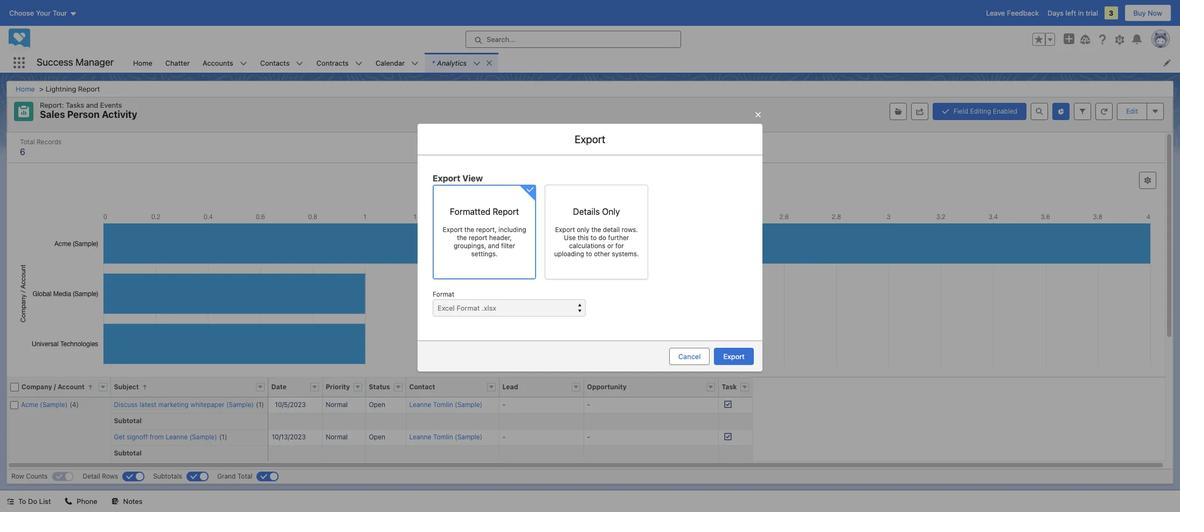 Task type: describe. For each thing, give the bounding box(es) containing it.
do
[[28, 498, 37, 506]]

*
[[432, 58, 435, 67]]

the up the "groupings,"
[[465, 226, 474, 234]]

manager
[[76, 57, 114, 68]]

contacts
[[260, 58, 290, 67]]

calendar list item
[[369, 53, 425, 73]]

days
[[1048, 9, 1064, 17]]

now
[[1148, 9, 1163, 17]]

days left in trial
[[1048, 9, 1099, 17]]

contacts list item
[[254, 53, 310, 73]]

export for export the report, including the report header, groupings, and filter settings.
[[443, 226, 463, 234]]

contracts link
[[310, 53, 355, 73]]

leave feedback link
[[987, 9, 1039, 17]]

cancel button
[[670, 348, 710, 365]]

export button
[[715, 348, 754, 365]]

search... button
[[466, 31, 681, 48]]

other
[[594, 250, 610, 258]]

export only the detail rows. use this to do further calculations or for uploading to other systems.
[[554, 226, 639, 258]]

home link
[[127, 53, 159, 73]]

calculations
[[569, 242, 606, 250]]

format
[[433, 290, 455, 298]]

success
[[37, 57, 73, 68]]

accounts list item
[[196, 53, 254, 73]]

in
[[1079, 9, 1084, 17]]

home
[[133, 58, 152, 67]]

text default image inside list item
[[486, 59, 493, 67]]

report
[[493, 207, 519, 216]]

left
[[1066, 9, 1077, 17]]

to do list
[[18, 498, 51, 506]]

list item containing *
[[425, 53, 498, 73]]

groupings,
[[454, 242, 486, 250]]

the left report
[[457, 234, 467, 242]]

only
[[602, 207, 620, 216]]

buy now button
[[1125, 4, 1172, 22]]

calendar link
[[369, 53, 411, 73]]

details
[[573, 207, 600, 216]]

only
[[577, 226, 590, 234]]

report
[[469, 234, 488, 242]]

chatter link
[[159, 53, 196, 73]]

export for export only the detail rows. use this to do further calculations or for uploading to other systems.
[[555, 226, 575, 234]]

export view
[[433, 173, 483, 183]]

phone button
[[58, 491, 104, 513]]

phone
[[77, 498, 97, 506]]

calendar
[[376, 58, 405, 67]]

and
[[488, 242, 500, 250]]



Task type: vqa. For each thing, say whether or not it's contained in the screenshot.
the bottommost JAMES PETERSON link's September 28, 2023 at 9:56 AM link's the september
no



Task type: locate. For each thing, give the bounding box(es) containing it.
text default image inside notes button
[[111, 498, 119, 506]]

to do list button
[[0, 491, 57, 513]]

feedback
[[1008, 9, 1039, 17]]

0 horizontal spatial text default image
[[111, 498, 119, 506]]

text default image inside to do list button
[[6, 498, 14, 506]]

export inside export only the detail rows. use this to do further calculations or for uploading to other systems.
[[555, 226, 575, 234]]

to left other
[[586, 250, 592, 258]]

the inside export only the detail rows. use this to do further calculations or for uploading to other systems.
[[592, 226, 602, 234]]

1 vertical spatial to
[[586, 250, 592, 258]]

for
[[616, 242, 624, 250]]

export the report, including the report header, groupings, and filter settings.
[[443, 226, 526, 258]]

details only
[[573, 207, 620, 216]]

group
[[1033, 33, 1056, 46]]

the right only
[[592, 226, 602, 234]]

text default image inside phone button
[[65, 498, 72, 506]]

list containing home
[[127, 53, 1181, 73]]

to
[[18, 498, 26, 506]]

2 text default image from the left
[[65, 498, 72, 506]]

contacts link
[[254, 53, 296, 73]]

contracts list item
[[310, 53, 369, 73]]

systems.
[[612, 250, 639, 258]]

0 vertical spatial to
[[591, 234, 597, 242]]

text default image for phone
[[65, 498, 72, 506]]

rows.
[[622, 226, 638, 234]]

1 horizontal spatial text default image
[[486, 59, 493, 67]]

to
[[591, 234, 597, 242], [586, 250, 592, 258]]

text default image left 'to' at the left bottom of page
[[6, 498, 14, 506]]

export
[[575, 133, 606, 145], [433, 173, 461, 183], [443, 226, 463, 234], [555, 226, 575, 234], [724, 352, 745, 361]]

list
[[127, 53, 1181, 73]]

settings.
[[471, 250, 498, 258]]

accounts
[[203, 58, 233, 67]]

to left do
[[591, 234, 597, 242]]

1 horizontal spatial text default image
[[65, 498, 72, 506]]

view
[[463, 173, 483, 183]]

export inside export the report, including the report header, groupings, and filter settings.
[[443, 226, 463, 234]]

* analytics
[[432, 58, 467, 67]]

report,
[[476, 226, 497, 234]]

uploading
[[554, 250, 584, 258]]

use
[[564, 234, 576, 242]]

detail
[[603, 226, 620, 234]]

chatter
[[165, 58, 190, 67]]

cancel
[[679, 352, 701, 361]]

notes
[[123, 498, 143, 506]]

text default image left "notes"
[[111, 498, 119, 506]]

list
[[39, 498, 51, 506]]

analytics
[[437, 58, 467, 67]]

the
[[465, 226, 474, 234], [592, 226, 602, 234], [457, 234, 467, 242]]

success manager
[[37, 57, 114, 68]]

leave
[[987, 9, 1006, 17]]

0 horizontal spatial text default image
[[6, 498, 14, 506]]

1 text default image from the left
[[6, 498, 14, 506]]

text default image left "phone"
[[65, 498, 72, 506]]

text default image
[[486, 59, 493, 67], [111, 498, 119, 506]]

search...
[[487, 35, 516, 44]]

trial
[[1086, 9, 1099, 17]]

filter
[[501, 242, 515, 250]]

list item
[[425, 53, 498, 73]]

formatted
[[450, 207, 491, 216]]

contracts
[[317, 58, 349, 67]]

buy now
[[1134, 9, 1163, 17]]

this
[[578, 234, 589, 242]]

formatted report
[[450, 207, 519, 216]]

header,
[[489, 234, 512, 242]]

1 vertical spatial text default image
[[111, 498, 119, 506]]

leave feedback
[[987, 9, 1039, 17]]

text default image
[[6, 498, 14, 506], [65, 498, 72, 506]]

accounts link
[[196, 53, 240, 73]]

text default image for to do list
[[6, 498, 14, 506]]

text default image down search...
[[486, 59, 493, 67]]

including
[[499, 226, 526, 234]]

0 vertical spatial text default image
[[486, 59, 493, 67]]

export inside button
[[724, 352, 745, 361]]

or
[[608, 242, 614, 250]]

3
[[1109, 9, 1114, 17]]

do
[[599, 234, 607, 242]]

further
[[608, 234, 629, 242]]

notes button
[[105, 491, 149, 513]]

export for export view
[[433, 173, 461, 183]]

buy
[[1134, 9, 1146, 17]]



